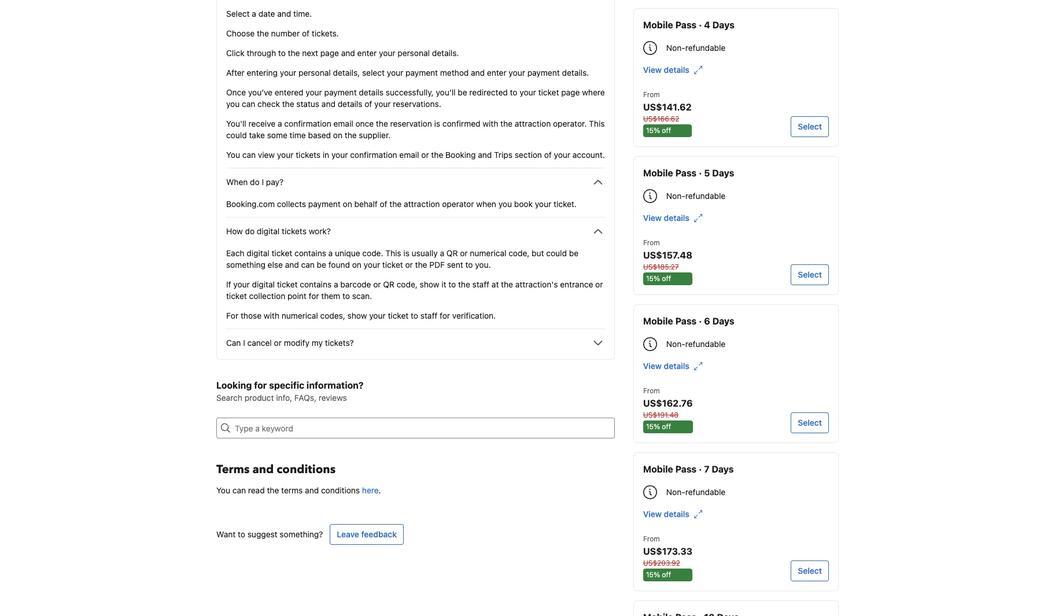 Task type: describe. For each thing, give the bounding box(es) containing it.
view details for us$141.62
[[644, 65, 690, 75]]

when do i pay? button
[[226, 175, 605, 189]]

off for us$173.33
[[662, 571, 671, 579]]

6
[[704, 316, 711, 326]]

select button for us$162.76
[[791, 413, 829, 434]]

view for us$173.33
[[644, 509, 662, 519]]

non-refundable for 4
[[667, 43, 726, 53]]

from us$162.76 us$191.48 15% off
[[644, 387, 693, 431]]

code, inside if your digital ticket contains a barcode or qr code, show it to the staff at the attraction's entrance or ticket collection point for them to scan.
[[397, 280, 418, 289]]

where
[[582, 87, 605, 97]]

qr inside if your digital ticket contains a barcode or qr code, show it to the staff at the attraction's entrance or ticket collection point for them to scan.
[[383, 280, 395, 289]]

view for us$157.48
[[644, 213, 662, 223]]

the down once on the left top of page
[[345, 130, 357, 140]]

days for mobile pass · 4 days
[[713, 20, 735, 30]]

· for 5
[[699, 168, 702, 178]]

or down "you'll receive a confirmation email once the reservation is confirmed with the attraction operator. this could take some time based on the supplier." at top
[[422, 150, 429, 160]]

select for mobile pass · 5 days
[[798, 270, 822, 280]]

1 vertical spatial enter
[[487, 68, 507, 78]]

select a date and time.
[[226, 9, 312, 19]]

from us$141.62 us$166.62 15% off
[[644, 90, 692, 135]]

successfully,
[[386, 87, 434, 97]]

modify
[[284, 338, 310, 348]]

15% for us$157.48
[[646, 274, 660, 283]]

the right read
[[267, 486, 279, 495]]

payment up work?
[[308, 199, 341, 209]]

but
[[532, 248, 544, 258]]

and right terms
[[305, 486, 319, 495]]

to down barcode
[[343, 291, 350, 301]]

this inside each digital ticket contains a unique code. this is usually a qr or numerical code, but could be something else and can be found on your ticket or the pdf sent to you.
[[386, 248, 401, 258]]

select
[[362, 68, 385, 78]]

from for us$157.48
[[644, 238, 660, 247]]

you'll receive a confirmation email once the reservation is confirmed with the attraction operator. this could take some time based on the supplier.
[[226, 119, 605, 140]]

pass for 6
[[676, 316, 697, 326]]

redirected
[[470, 87, 508, 97]]

contains inside if your digital ticket contains a barcode or qr code, show it to the staff at the attraction's entrance or ticket collection point for them to scan.
[[300, 280, 332, 289]]

select for mobile pass · 7 days
[[798, 566, 822, 576]]

payment inside the once you've entered your payment details successfully, you'll be redirected to your ticket page where you can check the status and details of your reservations.
[[325, 87, 357, 97]]

you've
[[248, 87, 273, 97]]

· for 4
[[699, 20, 702, 30]]

booking
[[446, 150, 476, 160]]

take
[[249, 130, 265, 140]]

to inside the once you've entered your payment details successfully, you'll be redirected to your ticket page where you can check the status and details of your reservations.
[[510, 87, 518, 97]]

can left read
[[233, 486, 246, 495]]

7
[[704, 464, 710, 475]]

booking.com collects payment on behalf of the attraction operator when you book your ticket.
[[226, 199, 577, 209]]

payment up successfully,
[[406, 68, 438, 78]]

attraction's
[[516, 280, 558, 289]]

collection
[[249, 291, 285, 301]]

is for reservation
[[434, 119, 441, 128]]

once you've entered your payment details successfully, you'll be redirected to your ticket page where you can check the status and details of your reservations.
[[226, 87, 605, 109]]

the left booking
[[431, 150, 444, 160]]

how do digital tickets work? element
[[226, 238, 605, 322]]

choose the number of tickets.
[[226, 28, 339, 38]]

0 horizontal spatial show
[[348, 311, 367, 321]]

2 horizontal spatial be
[[569, 248, 579, 258]]

to right want
[[238, 530, 245, 539]]

pass for 7
[[676, 464, 697, 475]]

mobile pass · 5 days
[[644, 168, 735, 178]]

and up redirected
[[471, 68, 485, 78]]

off for us$162.76
[[662, 423, 671, 431]]

us$203.92
[[644, 559, 681, 568]]

them
[[321, 291, 340, 301]]

for those with numerical codes, show your ticket to staff for verification.
[[226, 311, 496, 321]]

can
[[226, 338, 241, 348]]

details for mobile pass · 4 days
[[664, 65, 690, 75]]

can left view
[[242, 150, 256, 160]]

1 vertical spatial personal
[[299, 68, 331, 78]]

faqs,
[[295, 393, 317, 403]]

tickets?
[[325, 338, 354, 348]]

click
[[226, 48, 245, 58]]

you can view your tickets in your confirmation email or the booking and trips section of your account.
[[226, 150, 605, 160]]

this inside "you'll receive a confirmation email once the reservation is confirmed with the attraction operator. this could take some time based on the supplier."
[[589, 119, 605, 128]]

ticket down if
[[226, 291, 247, 301]]

to right the it
[[449, 280, 456, 289]]

or right entrance
[[596, 280, 603, 289]]

1 vertical spatial email
[[400, 150, 419, 160]]

time
[[290, 130, 306, 140]]

staff inside if your digital ticket contains a barcode or qr code, show it to the staff at the attraction's entrance or ticket collection point for them to scan.
[[473, 280, 490, 289]]

product
[[245, 393, 274, 403]]

contains inside each digital ticket contains a unique code. this is usually a qr or numerical code, but could be something else and can be found on your ticket or the pdf sent to you.
[[295, 248, 326, 258]]

0 vertical spatial conditions
[[277, 462, 336, 478]]

or up sent
[[460, 248, 468, 258]]

digital for your
[[252, 280, 275, 289]]

us$191.48
[[644, 411, 679, 420]]

mobile pass · 7 days
[[644, 464, 734, 475]]

booking.com
[[226, 199, 275, 209]]

the up the trips on the left top of page
[[501, 119, 513, 128]]

non- for 5
[[667, 191, 686, 201]]

15% for us$173.33
[[646, 571, 660, 579]]

it
[[442, 280, 447, 289]]

days for mobile pass · 5 days
[[713, 168, 735, 178]]

entered
[[275, 87, 304, 97]]

1 vertical spatial for
[[440, 311, 450, 321]]

operator.
[[553, 119, 587, 128]]

days for mobile pass · 7 days
[[712, 464, 734, 475]]

barcode
[[341, 280, 371, 289]]

to inside each digital ticket contains a unique code. this is usually a qr or numerical code, but could be something else and can be found on your ticket or the pdf sent to you.
[[466, 260, 473, 270]]

5
[[704, 168, 710, 178]]

attraction inside "you'll receive a confirmation email once the reservation is confirmed with the attraction operator. this could take some time based on the supplier."
[[515, 119, 551, 128]]

0 vertical spatial tickets
[[296, 150, 321, 160]]

0 vertical spatial page
[[321, 48, 339, 58]]

here link
[[362, 486, 379, 495]]

refundable for 6
[[686, 339, 726, 349]]

details,
[[333, 68, 360, 78]]

terms and conditions
[[216, 462, 336, 478]]

a left the date
[[252, 9, 256, 19]]

else
[[268, 260, 283, 270]]

the up supplier.
[[376, 119, 388, 128]]

view
[[258, 150, 275, 160]]

choose
[[226, 28, 255, 38]]

behalf
[[355, 199, 378, 209]]

1 vertical spatial you
[[499, 199, 512, 209]]

here
[[362, 486, 379, 495]]

how
[[226, 226, 243, 236]]

or down usually
[[405, 260, 413, 270]]

with inside how do digital tickets work? "element"
[[264, 311, 280, 321]]

status
[[297, 99, 320, 109]]

ticket down if your digital ticket contains a barcode or qr code, show it to the staff at the attraction's entrance or ticket collection point for them to scan.
[[388, 311, 409, 321]]

details up once on the left top of page
[[338, 99, 363, 109]]

cancel
[[248, 338, 272, 348]]

sent
[[447, 260, 463, 270]]

the right the it
[[458, 280, 470, 289]]

days for mobile pass · 6 days
[[713, 316, 735, 326]]

1 vertical spatial details.
[[562, 68, 589, 78]]

reviews
[[319, 393, 347, 403]]

i inside can i cancel or modify my tickets? dropdown button
[[243, 338, 245, 348]]

could inside "you'll receive a confirmation email once the reservation is confirmed with the attraction operator. this could take some time based on the supplier."
[[226, 130, 247, 140]]

or right barcode
[[373, 280, 381, 289]]

confirmed
[[443, 119, 481, 128]]

1 horizontal spatial confirmation
[[350, 150, 397, 160]]

of right section
[[544, 150, 552, 160]]

select button for us$173.33
[[791, 561, 829, 582]]

non- for 6
[[667, 339, 686, 349]]

a up pdf on the left of the page
[[440, 248, 445, 258]]

click through to the next page and enter your personal details.
[[226, 48, 459, 58]]

the left the next
[[288, 48, 300, 58]]

mobile for mobile pass · 6 days
[[644, 316, 674, 326]]

non- for 7
[[667, 487, 686, 497]]

read
[[248, 486, 265, 495]]

scan.
[[352, 291, 372, 301]]

specific
[[269, 380, 305, 391]]

and right the date
[[277, 9, 291, 19]]

to down choose the number of tickets.
[[278, 48, 286, 58]]

and inside the once you've entered your payment details successfully, you'll be redirected to your ticket page where you can check the status and details of your reservations.
[[322, 99, 336, 109]]

information?
[[307, 380, 364, 391]]

of inside the once you've entered your payment details successfully, you'll be redirected to your ticket page where you can check the status and details of your reservations.
[[365, 99, 372, 109]]

when
[[477, 199, 497, 209]]

number
[[271, 28, 300, 38]]

details down select
[[359, 87, 384, 97]]

us$157.48
[[644, 250, 693, 260]]

for inside if your digital ticket contains a barcode or qr code, show it to the staff at the attraction's entrance or ticket collection point for them to scan.
[[309, 291, 319, 301]]

the inside each digital ticket contains a unique code. this is usually a qr or numerical code, but could be something else and can be found on your ticket or the pdf sent to you.
[[415, 260, 427, 270]]

found
[[329, 260, 350, 270]]

of left tickets.
[[302, 28, 310, 38]]

codes,
[[320, 311, 345, 321]]

something?
[[280, 530, 323, 539]]

from us$173.33 us$203.92 15% off
[[644, 535, 693, 579]]

entrance
[[560, 280, 593, 289]]

leave feedback
[[337, 530, 397, 539]]

ticket up else
[[272, 248, 292, 258]]

the up through
[[257, 28, 269, 38]]

entering
[[247, 68, 278, 78]]

details for mobile pass · 5 days
[[664, 213, 690, 223]]

view details for us$162.76
[[644, 361, 690, 371]]

non-refundable for 6
[[667, 339, 726, 349]]

want
[[216, 530, 236, 539]]

for inside looking for specific information? search product info, faqs, reviews
[[254, 380, 267, 391]]

is for this
[[404, 248, 410, 258]]

unique
[[335, 248, 360, 258]]

mobile pass · 4 days
[[644, 20, 735, 30]]

suggest
[[248, 530, 278, 539]]

numerical inside each digital ticket contains a unique code. this is usually a qr or numerical code, but could be something else and can be found on your ticket or the pdf sent to you.
[[470, 248, 507, 258]]

and up details,
[[341, 48, 355, 58]]



Task type: vqa. For each thing, say whether or not it's contained in the screenshot.


Task type: locate. For each thing, give the bounding box(es) containing it.
view for us$141.62
[[644, 65, 662, 75]]

code,
[[509, 248, 530, 258], [397, 280, 418, 289]]

0 vertical spatial on
[[333, 130, 343, 140]]

view details link up us$157.48
[[644, 212, 703, 224]]

1 vertical spatial i
[[243, 338, 245, 348]]

2 view details from the top
[[644, 213, 690, 223]]

2 15% from the top
[[646, 274, 660, 283]]

1 horizontal spatial staff
[[473, 280, 490, 289]]

do for when
[[250, 177, 260, 187]]

contains down work?
[[295, 248, 326, 258]]

ticket inside the once you've entered your payment details successfully, you'll be redirected to your ticket page where you can check the status and details of your reservations.
[[539, 87, 559, 97]]

non-refundable down mobile pass · 7 days
[[667, 487, 726, 497]]

1 off from the top
[[662, 126, 671, 135]]

1 horizontal spatial attraction
[[515, 119, 551, 128]]

mobile left 5
[[644, 168, 674, 178]]

2 horizontal spatial for
[[440, 311, 450, 321]]

select button for us$141.62
[[791, 116, 829, 137]]

or
[[422, 150, 429, 160], [460, 248, 468, 258], [405, 260, 413, 270], [373, 280, 381, 289], [596, 280, 603, 289], [274, 338, 282, 348]]

0 vertical spatial do
[[250, 177, 260, 187]]

non- down mobile pass · 7 days
[[667, 487, 686, 497]]

4 non- from the top
[[667, 487, 686, 497]]

view for us$162.76
[[644, 361, 662, 371]]

point
[[288, 291, 307, 301]]

after
[[226, 68, 245, 78]]

i
[[262, 177, 264, 187], [243, 338, 245, 348]]

15% for us$162.76
[[646, 423, 660, 431]]

2 vertical spatial digital
[[252, 280, 275, 289]]

1 horizontal spatial for
[[309, 291, 319, 301]]

1 horizontal spatial enter
[[487, 68, 507, 78]]

this right 'operator.'
[[589, 119, 605, 128]]

off down us$191.48 at right bottom
[[662, 423, 671, 431]]

receive
[[249, 119, 276, 128]]

select button for us$157.48
[[791, 265, 829, 285]]

0 vertical spatial attraction
[[515, 119, 551, 128]]

the down usually
[[415, 260, 427, 270]]

from up the us$141.62 on the top
[[644, 90, 660, 99]]

you left book
[[499, 199, 512, 209]]

of right behalf
[[380, 199, 388, 209]]

0 horizontal spatial be
[[317, 260, 326, 270]]

refundable down 7
[[686, 487, 726, 497]]

2 refundable from the top
[[686, 191, 726, 201]]

details.
[[432, 48, 459, 58], [562, 68, 589, 78]]

attraction up section
[[515, 119, 551, 128]]

0 vertical spatial numerical
[[470, 248, 507, 258]]

days right the 4
[[713, 20, 735, 30]]

confirmation
[[284, 119, 332, 128], [350, 150, 397, 160]]

refundable for 4
[[686, 43, 726, 53]]

digital inside each digital ticket contains a unique code. this is usually a qr or numerical code, but could be something else and can be found on your ticket or the pdf sent to you.
[[247, 248, 270, 258]]

pay?
[[266, 177, 284, 187]]

leave
[[337, 530, 359, 539]]

view details link up us$173.33
[[644, 509, 703, 520]]

pdf
[[430, 260, 445, 270]]

with down collection
[[264, 311, 280, 321]]

from us$157.48 us$185.27 15% off
[[644, 238, 693, 283]]

reservations.
[[393, 99, 441, 109]]

from up us$173.33
[[644, 535, 660, 543]]

details for mobile pass · 7 days
[[664, 509, 690, 519]]

0 horizontal spatial attraction
[[404, 199, 440, 209]]

i left "pay?"
[[262, 177, 264, 187]]

view details link for us$157.48
[[644, 212, 703, 224]]

2 pass from the top
[[676, 168, 697, 178]]

trips
[[494, 150, 513, 160]]

3 select button from the top
[[791, 413, 829, 434]]

you for you can read the terms and conditions here .
[[216, 486, 230, 495]]

0 horizontal spatial email
[[334, 119, 353, 128]]

· for 7
[[699, 464, 702, 475]]

something
[[226, 260, 266, 270]]

days right 7
[[712, 464, 734, 475]]

is inside each digital ticket contains a unique code. this is usually a qr or numerical code, but could be something else and can be found on your ticket or the pdf sent to you.
[[404, 248, 410, 258]]

details up us$173.33
[[664, 509, 690, 519]]

1 vertical spatial page
[[562, 87, 580, 97]]

1 vertical spatial be
[[569, 248, 579, 258]]

1 mobile from the top
[[644, 20, 674, 30]]

1 vertical spatial staff
[[421, 311, 438, 321]]

0 vertical spatial with
[[483, 119, 499, 128]]

terms
[[216, 462, 250, 478]]

1 vertical spatial you
[[216, 486, 230, 495]]

1 vertical spatial numerical
[[282, 311, 318, 321]]

tickets inside dropdown button
[[282, 226, 307, 236]]

1 refundable from the top
[[686, 43, 726, 53]]

pass for 5
[[676, 168, 697, 178]]

you.
[[475, 260, 491, 270]]

pass left the 6
[[676, 316, 697, 326]]

1 vertical spatial qr
[[383, 280, 395, 289]]

details up the us$141.62 on the top
[[664, 65, 690, 75]]

digital for do
[[257, 226, 280, 236]]

refundable down 5
[[686, 191, 726, 201]]

0 vertical spatial code,
[[509, 248, 530, 258]]

4 refundable from the top
[[686, 487, 726, 497]]

could inside each digital ticket contains a unique code. this is usually a qr or numerical code, but could be something else and can be found on your ticket or the pdf sent to you.
[[547, 248, 567, 258]]

0 vertical spatial is
[[434, 119, 441, 128]]

0 vertical spatial details.
[[432, 48, 459, 58]]

non- down mobile pass · 5 days
[[667, 191, 686, 201]]

15%
[[646, 126, 660, 135], [646, 274, 660, 283], [646, 423, 660, 431], [646, 571, 660, 579]]

terms
[[281, 486, 303, 495]]

is inside "you'll receive a confirmation email once the reservation is confirmed with the attraction operator. this could take some time based on the supplier."
[[434, 119, 441, 128]]

with
[[483, 119, 499, 128], [264, 311, 280, 321]]

view details link for us$141.62
[[644, 64, 703, 76]]

on down unique
[[352, 260, 362, 270]]

refundable down the 6
[[686, 339, 726, 349]]

conditions up the you can read the terms and conditions here .
[[277, 462, 336, 478]]

usually
[[412, 248, 438, 258]]

verification.
[[452, 311, 496, 321]]

page right the next
[[321, 48, 339, 58]]

1 vertical spatial is
[[404, 248, 410, 258]]

for
[[226, 311, 239, 321]]

view details link for us$162.76
[[644, 361, 703, 372]]

view details link up us$162.76
[[644, 361, 703, 372]]

refundable for 7
[[686, 487, 726, 497]]

1 horizontal spatial details.
[[562, 68, 589, 78]]

a up found
[[329, 248, 333, 258]]

1 select button from the top
[[791, 116, 829, 137]]

us$173.33
[[644, 546, 693, 557]]

i right can
[[243, 338, 245, 348]]

through
[[247, 48, 276, 58]]

4 pass from the top
[[676, 464, 697, 475]]

mobile left the 4
[[644, 20, 674, 30]]

to
[[278, 48, 286, 58], [510, 87, 518, 97], [466, 260, 473, 270], [449, 280, 456, 289], [343, 291, 350, 301], [411, 311, 419, 321], [238, 530, 245, 539]]

personal up the after entering your personal details, select your payment method and enter your payment details.
[[398, 48, 430, 58]]

4 15% from the top
[[646, 571, 660, 579]]

2 non-refundable from the top
[[667, 191, 726, 201]]

2 vertical spatial for
[[254, 380, 267, 391]]

1 view from the top
[[644, 65, 662, 75]]

1 horizontal spatial could
[[547, 248, 567, 258]]

1 non-refundable from the top
[[667, 43, 726, 53]]

your inside if your digital ticket contains a barcode or qr code, show it to the staff at the attraction's entrance or ticket collection point for them to scan.
[[233, 280, 250, 289]]

0 vertical spatial personal
[[398, 48, 430, 58]]

view details up the us$141.62 on the top
[[644, 65, 690, 75]]

ticket
[[539, 87, 559, 97], [272, 248, 292, 258], [383, 260, 403, 270], [277, 280, 298, 289], [226, 291, 247, 301], [388, 311, 409, 321]]

personal down the next
[[299, 68, 331, 78]]

is left confirmed
[[434, 119, 441, 128]]

· left 5
[[699, 168, 702, 178]]

each digital ticket contains a unique code. this is usually a qr or numerical code, but could be something else and can be found on your ticket or the pdf sent to you.
[[226, 248, 579, 270]]

confirmation up time on the left of the page
[[284, 119, 332, 128]]

mobile pass · 6 days
[[644, 316, 735, 326]]

3 mobile from the top
[[644, 316, 674, 326]]

ticket up the point
[[277, 280, 298, 289]]

days
[[713, 20, 735, 30], [713, 168, 735, 178], [713, 316, 735, 326], [712, 464, 734, 475]]

1 horizontal spatial is
[[434, 119, 441, 128]]

from inside from us$157.48 us$185.27 15% off
[[644, 238, 660, 247]]

3 15% from the top
[[646, 423, 660, 431]]

in
[[323, 150, 329, 160]]

1 horizontal spatial email
[[400, 150, 419, 160]]

1 vertical spatial code,
[[397, 280, 418, 289]]

you inside the once you've entered your payment details successfully, you'll be redirected to your ticket page where you can check the status and details of your reservations.
[[226, 99, 240, 109]]

0 horizontal spatial details.
[[432, 48, 459, 58]]

mobile left the 6
[[644, 316, 674, 326]]

you'll
[[436, 87, 456, 97]]

1 vertical spatial contains
[[300, 280, 332, 289]]

4 view from the top
[[644, 509, 662, 519]]

1 vertical spatial tickets
[[282, 226, 307, 236]]

tickets left work?
[[282, 226, 307, 236]]

from inside the from us$173.33 us$203.92 15% off
[[644, 535, 660, 543]]

0 horizontal spatial i
[[243, 338, 245, 348]]

a inside "you'll receive a confirmation email once the reservation is confirmed with the attraction operator. this could take some time based on the supplier."
[[278, 119, 282, 128]]

off down us$203.92
[[662, 571, 671, 579]]

2 view from the top
[[644, 213, 662, 223]]

0 vertical spatial contains
[[295, 248, 326, 258]]

those
[[241, 311, 262, 321]]

us$166.62
[[644, 115, 680, 123]]

the right at
[[501, 280, 513, 289]]

0 vertical spatial could
[[226, 130, 247, 140]]

you for you can view your tickets in your confirmation email or the booking and trips section of your account.
[[226, 150, 240, 160]]

the inside the once you've entered your payment details successfully, you'll be redirected to your ticket page where you can check the status and details of your reservations.
[[282, 99, 294, 109]]

1 view details link from the top
[[644, 64, 703, 76]]

when do i pay?
[[226, 177, 284, 187]]

off inside from us$141.62 us$166.62 15% off
[[662, 126, 671, 135]]

a up some
[[278, 119, 282, 128]]

1 horizontal spatial with
[[483, 119, 499, 128]]

from for us$173.33
[[644, 535, 660, 543]]

off
[[662, 126, 671, 135], [662, 274, 671, 283], [662, 423, 671, 431], [662, 571, 671, 579]]

non-refundable for 5
[[667, 191, 726, 201]]

can inside each digital ticket contains a unique code. this is usually a qr or numerical code, but could be something else and can be found on your ticket or the pdf sent to you.
[[301, 260, 315, 270]]

or inside dropdown button
[[274, 338, 282, 348]]

off inside from us$157.48 us$185.27 15% off
[[662, 274, 671, 283]]

0 vertical spatial email
[[334, 119, 353, 128]]

2 · from the top
[[699, 168, 702, 178]]

once
[[226, 87, 246, 97]]

view up us$157.48
[[644, 213, 662, 223]]

0 horizontal spatial this
[[386, 248, 401, 258]]

3 · from the top
[[699, 316, 702, 326]]

do right when
[[250, 177, 260, 187]]

1 vertical spatial this
[[386, 248, 401, 258]]

show left the it
[[420, 280, 440, 289]]

off inside the from us$173.33 us$203.92 15% off
[[662, 571, 671, 579]]

1 horizontal spatial page
[[562, 87, 580, 97]]

pass left 5
[[676, 168, 697, 178]]

email down "you'll receive a confirmation email once the reservation is confirmed with the attraction operator. this could take some time based on the supplier." at top
[[400, 150, 419, 160]]

details. up where
[[562, 68, 589, 78]]

enter up select
[[357, 48, 377, 58]]

pass
[[676, 20, 697, 30], [676, 168, 697, 178], [676, 316, 697, 326], [676, 464, 697, 475]]

do
[[250, 177, 260, 187], [245, 226, 255, 236]]

2 non- from the top
[[667, 191, 686, 201]]

and right else
[[285, 260, 299, 270]]

4 non-refundable from the top
[[667, 487, 726, 497]]

mobile for mobile pass · 7 days
[[644, 464, 674, 475]]

2 select button from the top
[[791, 265, 829, 285]]

3 refundable from the top
[[686, 339, 726, 349]]

qr down each digital ticket contains a unique code. this is usually a qr or numerical code, but could be something else and can be found on your ticket or the pdf sent to you.
[[383, 280, 395, 289]]

can i cancel or modify my tickets?
[[226, 338, 354, 348]]

a inside if your digital ticket contains a barcode or qr code, show it to the staff at the attraction's entrance or ticket collection point for them to scan.
[[334, 280, 338, 289]]

3 non- from the top
[[667, 339, 686, 349]]

0 horizontal spatial qr
[[383, 280, 395, 289]]

2 off from the top
[[662, 274, 671, 283]]

view details up us$162.76
[[644, 361, 690, 371]]

off inside from us$162.76 us$191.48 15% off
[[662, 423, 671, 431]]

0 vertical spatial this
[[589, 119, 605, 128]]

1 horizontal spatial qr
[[447, 248, 458, 258]]

on left behalf
[[343, 199, 352, 209]]

0 vertical spatial show
[[420, 280, 440, 289]]

1 horizontal spatial you
[[499, 199, 512, 209]]

mobile for mobile pass · 4 days
[[644, 20, 674, 30]]

0 horizontal spatial you
[[226, 99, 240, 109]]

payment up 'operator.'
[[528, 68, 560, 78]]

.
[[379, 486, 381, 495]]

mobile for mobile pass · 5 days
[[644, 168, 674, 178]]

0 vertical spatial you
[[226, 150, 240, 160]]

off for us$157.48
[[662, 274, 671, 283]]

numerical up you.
[[470, 248, 507, 258]]

i inside when do i pay? dropdown button
[[262, 177, 264, 187]]

4 select button from the top
[[791, 561, 829, 582]]

pass for 4
[[676, 20, 697, 30]]

at
[[492, 280, 499, 289]]

confirmation inside "you'll receive a confirmation email once the reservation is confirmed with the attraction operator. this could take some time based on the supplier."
[[284, 119, 332, 128]]

can inside the once you've entered your payment details successfully, you'll be redirected to your ticket page where you can check the status and details of your reservations.
[[242, 99, 255, 109]]

on inside "you'll receive a confirmation email once the reservation is confirmed with the attraction operator. this could take some time based on the supplier."
[[333, 130, 343, 140]]

1 horizontal spatial this
[[589, 119, 605, 128]]

2 view details link from the top
[[644, 212, 703, 224]]

2 from from the top
[[644, 238, 660, 247]]

0 vertical spatial digital
[[257, 226, 280, 236]]

or right cancel at bottom
[[274, 338, 282, 348]]

1 horizontal spatial show
[[420, 280, 440, 289]]

from inside from us$162.76 us$191.48 15% off
[[644, 387, 660, 395]]

3 view from the top
[[644, 361, 662, 371]]

view details link for us$173.33
[[644, 509, 703, 520]]

view up the us$141.62 on the top
[[644, 65, 662, 75]]

1 vertical spatial could
[[547, 248, 567, 258]]

1 vertical spatial do
[[245, 226, 255, 236]]

4 · from the top
[[699, 464, 702, 475]]

numerical down the point
[[282, 311, 318, 321]]

digital inside dropdown button
[[257, 226, 280, 236]]

15% for us$141.62
[[646, 126, 660, 135]]

0 horizontal spatial is
[[404, 248, 410, 258]]

to left you.
[[466, 260, 473, 270]]

15% inside from us$141.62 us$166.62 15% off
[[646, 126, 660, 135]]

0 horizontal spatial for
[[254, 380, 267, 391]]

details. up 'method'
[[432, 48, 459, 58]]

can
[[242, 99, 255, 109], [242, 150, 256, 160], [301, 260, 315, 270], [233, 486, 246, 495]]

be left found
[[317, 260, 326, 270]]

1 horizontal spatial personal
[[398, 48, 430, 58]]

0 vertical spatial staff
[[473, 280, 490, 289]]

on
[[333, 130, 343, 140], [343, 199, 352, 209], [352, 260, 362, 270]]

numerical
[[470, 248, 507, 258], [282, 311, 318, 321]]

time.
[[293, 9, 312, 19]]

1 non- from the top
[[667, 43, 686, 53]]

0 vertical spatial qr
[[447, 248, 458, 258]]

from for us$141.62
[[644, 90, 660, 99]]

1 vertical spatial conditions
[[321, 486, 360, 495]]

non-refundable down mobile pass · 5 days
[[667, 191, 726, 201]]

ticket down code. at the top
[[383, 260, 403, 270]]

1 view details from the top
[[644, 65, 690, 75]]

you
[[226, 99, 240, 109], [499, 199, 512, 209]]

with inside "you'll receive a confirmation email once the reservation is confirmed with the attraction operator. this could take some time based on the supplier."
[[483, 119, 499, 128]]

15% inside from us$162.76 us$191.48 15% off
[[646, 423, 660, 431]]

tickets left 'in'
[[296, 150, 321, 160]]

non- down mobile pass · 4 days
[[667, 43, 686, 53]]

be inside the once you've entered your payment details successfully, you'll be redirected to your ticket page where you can check the status and details of your reservations.
[[458, 87, 467, 97]]

confirmation down supplier.
[[350, 150, 397, 160]]

for up 'product'
[[254, 380, 267, 391]]

details for mobile pass · 6 days
[[664, 361, 690, 371]]

0 horizontal spatial page
[[321, 48, 339, 58]]

non- down mobile pass · 6 days
[[667, 339, 686, 349]]

method
[[440, 68, 469, 78]]

1 vertical spatial attraction
[[404, 199, 440, 209]]

select
[[226, 9, 250, 19], [798, 122, 822, 131], [798, 270, 822, 280], [798, 418, 822, 428], [798, 566, 822, 576]]

2 mobile from the top
[[644, 168, 674, 178]]

digital
[[257, 226, 280, 236], [247, 248, 270, 258], [252, 280, 275, 289]]

my
[[312, 338, 323, 348]]

Type a keyword field
[[230, 418, 615, 439]]

0 horizontal spatial confirmation
[[284, 119, 332, 128]]

3 from from the top
[[644, 387, 660, 395]]

section
[[515, 150, 542, 160]]

and left the trips on the left top of page
[[478, 150, 492, 160]]

3 off from the top
[[662, 423, 671, 431]]

0 vertical spatial confirmation
[[284, 119, 332, 128]]

when
[[226, 177, 248, 187]]

how do digital tickets work? button
[[226, 225, 605, 238]]

view details for us$173.33
[[644, 509, 690, 519]]

0 horizontal spatial staff
[[421, 311, 438, 321]]

and right status
[[322, 99, 336, 109]]

1 horizontal spatial code,
[[509, 248, 530, 258]]

select for mobile pass · 4 days
[[798, 122, 822, 131]]

and up read
[[253, 462, 274, 478]]

15% inside the from us$173.33 us$203.92 15% off
[[646, 571, 660, 579]]

1 vertical spatial with
[[264, 311, 280, 321]]

1 vertical spatial on
[[343, 199, 352, 209]]

1 15% from the top
[[646, 126, 660, 135]]

3 non-refundable from the top
[[667, 339, 726, 349]]

this
[[589, 119, 605, 128], [386, 248, 401, 258]]

view details for us$157.48
[[644, 213, 690, 223]]

for left verification.
[[440, 311, 450, 321]]

3 pass from the top
[[676, 316, 697, 326]]

contains
[[295, 248, 326, 258], [300, 280, 332, 289]]

1 pass from the top
[[676, 20, 697, 30]]

0 vertical spatial for
[[309, 291, 319, 301]]

mobile
[[644, 20, 674, 30], [644, 168, 674, 178], [644, 316, 674, 326], [644, 464, 674, 475]]

for right the point
[[309, 291, 319, 301]]

2 vertical spatial be
[[317, 260, 326, 270]]

the down when do i pay? dropdown button
[[390, 199, 402, 209]]

based
[[308, 130, 331, 140]]

some
[[267, 130, 288, 140]]

from inside from us$141.62 us$166.62 15% off
[[644, 90, 660, 99]]

1 horizontal spatial i
[[262, 177, 264, 187]]

can i cancel or modify my tickets? button
[[226, 336, 605, 350]]

0 horizontal spatial code,
[[397, 280, 418, 289]]

check
[[258, 99, 280, 109]]

1 vertical spatial confirmation
[[350, 150, 397, 160]]

show inside if your digital ticket contains a barcode or qr code, show it to the staff at the attraction's entrance or ticket collection point for them to scan.
[[420, 280, 440, 289]]

to down if your digital ticket contains a barcode or qr code, show it to the staff at the attraction's entrance or ticket collection point for them to scan.
[[411, 311, 419, 321]]

non-refundable for 7
[[667, 487, 726, 497]]

attraction down when do i pay? dropdown button
[[404, 199, 440, 209]]

4 from from the top
[[644, 535, 660, 543]]

0 horizontal spatial enter
[[357, 48, 377, 58]]

2 vertical spatial on
[[352, 260, 362, 270]]

0 horizontal spatial could
[[226, 130, 247, 140]]

view up us$162.76
[[644, 361, 662, 371]]

3 view details link from the top
[[644, 361, 703, 372]]

if your digital ticket contains a barcode or qr code, show it to the staff at the attraction's entrance or ticket collection point for them to scan.
[[226, 280, 603, 301]]

0 vertical spatial be
[[458, 87, 467, 97]]

each
[[226, 248, 245, 258]]

work?
[[309, 226, 331, 236]]

non-
[[667, 43, 686, 53], [667, 191, 686, 201], [667, 339, 686, 349], [667, 487, 686, 497]]

the down entered at left
[[282, 99, 294, 109]]

0 vertical spatial you
[[226, 99, 240, 109]]

page inside the once you've entered your payment details successfully, you'll be redirected to your ticket page where you can check the status and details of your reservations.
[[562, 87, 580, 97]]

1 from from the top
[[644, 90, 660, 99]]

· left the 6
[[699, 316, 702, 326]]

digital inside if your digital ticket contains a barcode or qr code, show it to the staff at the attraction's entrance or ticket collection point for them to scan.
[[252, 280, 275, 289]]

off for us$141.62
[[662, 126, 671, 135]]

qr inside each digital ticket contains a unique code. this is usually a qr or numerical code, but could be something else and can be found on your ticket or the pdf sent to you.
[[447, 248, 458, 258]]

1 horizontal spatial be
[[458, 87, 467, 97]]

ticket.
[[554, 199, 577, 209]]

email inside "you'll receive a confirmation email once the reservation is confirmed with the attraction operator. this could take some time based on the supplier."
[[334, 119, 353, 128]]

mobile left 7
[[644, 464, 674, 475]]

4 view details from the top
[[644, 509, 690, 519]]

and inside each digital ticket contains a unique code. this is usually a qr or numerical code, but could be something else and can be found on your ticket or the pdf sent to you.
[[285, 260, 299, 270]]

you down 'terms'
[[216, 486, 230, 495]]

0 horizontal spatial personal
[[299, 68, 331, 78]]

3 view details from the top
[[644, 361, 690, 371]]

on inside each digital ticket contains a unique code. this is usually a qr or numerical code, but could be something else and can be found on your ticket or the pdf sent to you.
[[352, 260, 362, 270]]

4 off from the top
[[662, 571, 671, 579]]

0 vertical spatial i
[[262, 177, 264, 187]]

1 · from the top
[[699, 20, 702, 30]]

1 horizontal spatial numerical
[[470, 248, 507, 258]]

pass left 7
[[676, 464, 697, 475]]

select for mobile pass · 6 days
[[798, 418, 822, 428]]

0 horizontal spatial with
[[264, 311, 280, 321]]

us$141.62
[[644, 102, 692, 112]]

conditions left here
[[321, 486, 360, 495]]

· for 6
[[699, 316, 702, 326]]

you up when
[[226, 150, 240, 160]]

do for how
[[245, 226, 255, 236]]

refundable for 5
[[686, 191, 726, 201]]

after entering your personal details, select your payment method and enter your payment details.
[[226, 68, 589, 78]]

your inside each digital ticket contains a unique code. this is usually a qr or numerical code, but could be something else and can be found on your ticket or the pdf sent to you.
[[364, 260, 380, 270]]

book
[[514, 199, 533, 209]]

0 vertical spatial enter
[[357, 48, 377, 58]]

search
[[216, 393, 242, 403]]

and
[[277, 9, 291, 19], [341, 48, 355, 58], [471, 68, 485, 78], [322, 99, 336, 109], [478, 150, 492, 160], [285, 260, 299, 270], [253, 462, 274, 478], [305, 486, 319, 495]]

from for us$162.76
[[644, 387, 660, 395]]

you
[[226, 150, 240, 160], [216, 486, 230, 495]]

1 vertical spatial digital
[[247, 248, 270, 258]]

·
[[699, 20, 702, 30], [699, 168, 702, 178], [699, 316, 702, 326], [699, 464, 702, 475]]

how do digital tickets work?
[[226, 226, 331, 236]]

15% inside from us$157.48 us$185.27 15% off
[[646, 274, 660, 283]]

1 vertical spatial show
[[348, 311, 367, 321]]

from up us$162.76
[[644, 387, 660, 395]]

0 horizontal spatial numerical
[[282, 311, 318, 321]]

code, inside each digital ticket contains a unique code. this is usually a qr or numerical code, but could be something else and can be found on your ticket or the pdf sent to you.
[[509, 248, 530, 258]]

show
[[420, 280, 440, 289], [348, 311, 367, 321]]

4 mobile from the top
[[644, 464, 674, 475]]

4 view details link from the top
[[644, 509, 703, 520]]

select button
[[791, 116, 829, 137], [791, 265, 829, 285], [791, 413, 829, 434], [791, 561, 829, 582]]

digital up collection
[[252, 280, 275, 289]]

a
[[252, 9, 256, 19], [278, 119, 282, 128], [329, 248, 333, 258], [440, 248, 445, 258], [334, 280, 338, 289]]

non- for 4
[[667, 43, 686, 53]]

looking for specific information? search product info, faqs, reviews
[[216, 380, 364, 403]]



